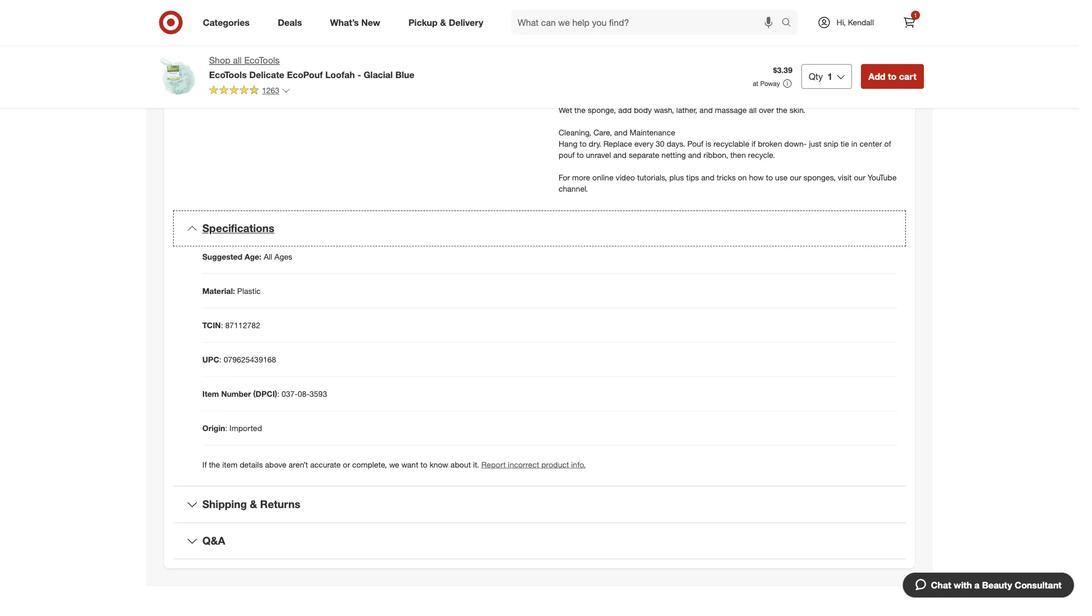 Task type: vqa. For each thing, say whether or not it's contained in the screenshot.
and inside the "For more online video tutorials, plus tips and tricks on how to use our sponges, visit our YouTube channel."
yes



Task type: locate. For each thing, give the bounding box(es) containing it.
0 horizontal spatial our
[[790, 172, 802, 182]]

0 vertical spatial of
[[714, 38, 720, 47]]

(in inside • packaging contains recycled content: 0% of packaging made from plastic- plastic free packaging • packaging contains compostable elements: our packaging is made from fsc certified paper and printed with soy ink, and it's biodegradable (in a home composting environment)
[[728, 71, 736, 81]]

ecopouf down vegan-
[[287, 69, 323, 80]]

loofah
[[325, 69, 355, 80]]

youtube
[[868, 172, 897, 182]]

packaging up cruelty-
[[229, 35, 265, 45]]

0 horizontal spatial from
[[783, 38, 800, 47]]

0 horizontal spatial free
[[302, 35, 315, 45]]

0 horizontal spatial 1
[[828, 71, 833, 82]]

1 vertical spatial our
[[721, 60, 734, 70]]

aren't
[[289, 460, 308, 470]]

1 horizontal spatial with
[[602, 71, 616, 81]]

2 vertical spatial made
[[783, 60, 803, 70]]

1 vertical spatial biodegradable
[[674, 71, 725, 81]]

& for pickup
[[440, 17, 446, 28]]

free inside • packaging contains recycled content: 0% of packaging made from plastic- plastic free packaging • packaging contains compostable elements: our packaging is made from fsc certified paper and printed with soy ink, and it's biodegradable (in a home composting environment)
[[855, 38, 869, 47]]

0 vertical spatial made
[[300, 4, 319, 14]]

1 vertical spatial composting
[[766, 71, 808, 81]]

consultant
[[1015, 580, 1062, 591]]

lather,
[[677, 105, 698, 115]]

from down 'search' button on the right
[[783, 38, 800, 47]]

on
[[451, 51, 460, 61], [738, 172, 747, 182]]

complete,
[[352, 460, 387, 470]]

1 • from the top
[[559, 38, 563, 47]]

1 horizontal spatial &
[[440, 17, 446, 28]]

video
[[616, 172, 635, 182]]

upc
[[202, 355, 219, 364]]

1 vertical spatial recycled
[[636, 38, 666, 47]]

What can we help you find? suggestions appear below search field
[[511, 10, 785, 35]]

content:
[[668, 38, 697, 47]]

free down kendall
[[855, 38, 869, 47]]

1 packaging from the top
[[565, 38, 602, 47]]

1 horizontal spatial 1
[[914, 12, 918, 19]]

from up qty
[[805, 60, 821, 70]]

1 vertical spatial contains
[[604, 60, 634, 70]]

1 horizontal spatial free
[[855, 38, 869, 47]]

q&a button
[[173, 523, 906, 559]]

cruelty-
[[236, 51, 265, 61]]

1
[[914, 12, 918, 19], [828, 71, 833, 82]]

chat with a beauty consultant button
[[903, 572, 1075, 598]]

specifications
[[202, 222, 275, 235]]

the delicate ecopouf is made with 100% recycled netting to gently remove dead skin
[[214, 4, 515, 14]]

down-
[[785, 139, 807, 149]]

plastic
[[830, 38, 853, 47]]

&
[[440, 17, 446, 28], [250, 498, 257, 511]]

100% left cruelty-
[[214, 51, 234, 61]]

1 horizontal spatial home
[[744, 71, 764, 81]]

0 vertical spatial home
[[403, 35, 423, 45]]

1 vertical spatial netting
[[662, 150, 686, 160]]

replace
[[604, 139, 633, 149]]

home
[[403, 35, 423, 45], [744, 71, 764, 81]]

to inside for more online video tutorials, plus tips and tricks on how to use our sponges, visit our youtube channel.
[[766, 172, 773, 182]]

1 vertical spatial &
[[250, 498, 257, 511]]

is up poway
[[775, 60, 781, 70]]

of right center
[[885, 139, 892, 149]]

1 vertical spatial ecopouf
[[287, 69, 323, 80]]

2 our from the left
[[854, 172, 866, 182]]

netting down "days."
[[662, 150, 686, 160]]

we
[[389, 460, 399, 470]]

deals link
[[268, 10, 316, 35]]

0 horizontal spatial (in
[[386, 35, 394, 45]]

item
[[222, 460, 238, 470]]

compostable
[[636, 60, 682, 70]]

1 vertical spatial •
[[559, 60, 563, 70]]

report
[[482, 460, 506, 470]]

08-
[[298, 389, 310, 399]]

0 vertical spatial biodegradable
[[333, 35, 384, 45]]

a left at
[[738, 71, 742, 81]]

beauty
[[983, 580, 1013, 591]]

1 horizontal spatial plastic-
[[802, 38, 828, 47]]

2 • from the top
[[559, 60, 563, 70]]

1 horizontal spatial recycled
[[636, 38, 666, 47]]

of right 0%
[[714, 38, 720, 47]]

1 horizontal spatial made
[[761, 38, 781, 47]]

tie
[[841, 139, 850, 149]]

0 horizontal spatial composting
[[425, 35, 467, 45]]

elements:
[[684, 60, 719, 70]]

1 vertical spatial delicate
[[249, 69, 285, 80]]

& down gently
[[440, 17, 446, 28]]

0 horizontal spatial the
[[209, 460, 220, 470]]

contains
[[604, 38, 634, 47], [604, 60, 634, 70]]

dead
[[481, 4, 499, 14]]

composting up 'tested'
[[425, 35, 467, 45]]

all inside shop all ecotools ecotools delicate ecopouf loofah - glacial blue
[[233, 55, 242, 66]]

0 vertical spatial delicate
[[229, 4, 258, 14]]

1 horizontal spatial all
[[749, 105, 757, 115]]

1 horizontal spatial biodegradable
[[674, 71, 725, 81]]

delicate
[[229, 4, 258, 14], [249, 69, 285, 80]]

• packaging contains recycled content: 0% of packaging made from plastic- plastic free packaging • packaging contains compostable elements: our packaging is made from fsc certified paper and printed with soy ink, and it's biodegradable (in a home composting environment)
[[559, 38, 893, 81]]

blue
[[396, 69, 415, 80]]

and inside for more online video tutorials, plus tips and tricks on how to use our sponges, visit our youtube channel.
[[702, 172, 715, 182]]

1 horizontal spatial our
[[721, 60, 734, 70]]

: left 079625439168
[[219, 355, 222, 364]]

the right if
[[209, 460, 220, 470]]

: left 87112782
[[221, 320, 223, 330]]

0 horizontal spatial home
[[403, 35, 423, 45]]

: left imported
[[225, 423, 227, 433]]

0 vertical spatial composting
[[425, 35, 467, 45]]

& inside 'dropdown button'
[[250, 498, 257, 511]]

of inside cleaning, care, and maintenance hang to dry. replace every 30 days. pouf is recyclable if broken down- just snip tie in center of pouf to unravel and separate netting and ribbon, then recycle.
[[885, 139, 892, 149]]

on left how
[[738, 172, 747, 182]]

incorrect
[[508, 460, 540, 470]]

the right wet on the right
[[575, 105, 586, 115]]

search
[[777, 18, 804, 29]]

is right the pouf
[[706, 139, 712, 149]]

wash,
[[654, 105, 674, 115]]

on inside for more online video tutorials, plus tips and tricks on how to use our sponges, visit our youtube channel.
[[738, 172, 747, 182]]

1 vertical spatial (in
[[728, 71, 736, 81]]

is up free
[[268, 35, 273, 45]]

home left $3.39
[[744, 71, 764, 81]]

netting up pickup
[[393, 4, 418, 14]]

0 horizontal spatial all
[[233, 55, 242, 66]]

sponge,
[[588, 105, 616, 115]]

1 horizontal spatial of
[[885, 139, 892, 149]]

0 vertical spatial 100%
[[338, 4, 359, 14]]

2 horizontal spatial with
[[954, 580, 972, 591]]

ecotools up loofah
[[325, 51, 356, 61]]

and
[[350, 20, 363, 29], [317, 35, 331, 45], [283, 51, 296, 61], [559, 71, 572, 81], [647, 71, 660, 81], [700, 105, 713, 115], [615, 127, 628, 137], [614, 150, 627, 160], [688, 150, 702, 160], [702, 172, 715, 182]]

0 horizontal spatial netting
[[393, 4, 418, 14]]

biodegradable inside • packaging contains recycled content: 0% of packaging made from plastic- plastic free packaging • packaging contains compostable elements: our packaging is made from fsc certified paper and printed with soy ink, and it's biodegradable (in a home composting environment)
[[674, 71, 725, 81]]

2 horizontal spatial a
[[975, 580, 980, 591]]

0 horizontal spatial recycled
[[361, 4, 391, 14]]

environment)
[[810, 71, 857, 81]]

0 vertical spatial (in
[[386, 35, 394, 45]]

0 vertical spatial recycled
[[361, 4, 391, 14]]

composting inside • packaging contains recycled content: 0% of packaging made from plastic- plastic free packaging • packaging contains compostable elements: our packaging is made from fsc certified paper and printed with soy ink, and it's biodegradable (in a home composting environment)
[[766, 71, 808, 81]]

•
[[559, 38, 563, 47], [559, 60, 563, 70]]

0%
[[700, 38, 711, 47]]

0 horizontal spatial with
[[322, 4, 336, 14]]

ecotools down shop
[[209, 69, 247, 80]]

1 vertical spatial made
[[761, 38, 781, 47]]

then
[[731, 150, 746, 160]]

0 vertical spatial &
[[440, 17, 446, 28]]

all left over
[[749, 105, 757, 115]]

with inside • packaging contains recycled content: 0% of packaging made from plastic- plastic free packaging • packaging contains compostable elements: our packaging is made from fsc certified paper and printed with soy ink, and it's biodegradable (in a home composting environment)
[[602, 71, 616, 81]]

netting inside cleaning, care, and maintenance hang to dry. replace every 30 days. pouf is recyclable if broken down- just snip tie in center of pouf to unravel and separate netting and ribbon, then recycle.
[[662, 150, 686, 160]]

0 vertical spatial a
[[396, 35, 401, 45]]

our packaging is plastic-free and biodegradable (in a home composting environment)!
[[214, 35, 517, 45]]

delicate up 1263
[[249, 69, 285, 80]]

biodegradable down elements:
[[674, 71, 725, 81]]

& left returns
[[250, 498, 257, 511]]

1 horizontal spatial netting
[[662, 150, 686, 160]]

0 vertical spatial netting
[[393, 4, 418, 14]]

1 vertical spatial from
[[805, 60, 821, 70]]

recycled down what can we help you find? suggestions appear below search field
[[636, 38, 666, 47]]

ink,
[[633, 71, 645, 81]]

plastic- left the plastic
[[802, 38, 828, 47]]

0 vertical spatial packaging
[[565, 38, 602, 47]]

0 vertical spatial contains
[[604, 38, 634, 47]]

our down hanging
[[214, 35, 227, 45]]

hi,
[[837, 17, 846, 27]]

1 horizontal spatial (in
[[728, 71, 736, 81]]

all right shop
[[233, 55, 242, 66]]

delicate inside shop all ecotools ecotools delicate ecopouf loofah - glacial blue
[[249, 69, 285, 80]]

report incorrect product info. button
[[482, 459, 586, 470]]

a up are
[[396, 35, 401, 45]]

composting
[[425, 35, 467, 45], [766, 71, 808, 81]]

1 vertical spatial with
[[602, 71, 616, 81]]

0 vertical spatial all
[[233, 55, 242, 66]]

ecopouf up for
[[260, 4, 289, 14]]

it.
[[473, 460, 479, 470]]

delicate up ribbon
[[229, 4, 258, 14]]

and right lather, on the top right of page
[[700, 105, 713, 115]]

biodegradable up 100% cruelty-free and vegan- ecotools products are never tested on animals
[[333, 35, 384, 45]]

maintenance
[[630, 127, 676, 137]]

composting left qty
[[766, 71, 808, 81]]

ecotools
[[325, 51, 356, 61], [244, 55, 280, 66], [209, 69, 247, 80]]

wet
[[559, 105, 573, 115]]

0 vertical spatial •
[[559, 38, 563, 47]]

2 vertical spatial with
[[954, 580, 972, 591]]

to
[[420, 4, 427, 14], [888, 71, 897, 82], [580, 139, 587, 149], [577, 150, 584, 160], [766, 172, 773, 182], [421, 460, 428, 470]]

2 horizontal spatial the
[[777, 105, 788, 115]]

1 horizontal spatial the
[[575, 105, 586, 115]]

(in down convenience
[[386, 35, 394, 45]]

skin.
[[790, 105, 806, 115]]

online
[[593, 172, 614, 182]]

plastic- inside • packaging contains recycled content: 0% of packaging made from plastic- plastic free packaging • packaging contains compostable elements: our packaging is made from fsc certified paper and printed with soy ink, and it's biodegradable (in a home composting environment)
[[802, 38, 828, 47]]

recycled up new
[[361, 4, 391, 14]]

kendall
[[848, 17, 874, 27]]

30
[[656, 139, 665, 149]]

1 vertical spatial packaging
[[565, 60, 602, 70]]

1 vertical spatial a
[[738, 71, 742, 81]]

1 vertical spatial home
[[744, 71, 764, 81]]

to right add
[[888, 71, 897, 82]]

& for shipping
[[250, 498, 257, 511]]

from
[[783, 38, 800, 47], [805, 60, 821, 70]]

if the item details above aren't accurate or complete, we want to know about it. report incorrect product info.
[[202, 460, 586, 470]]

100%
[[338, 4, 359, 14], [214, 51, 234, 61]]

cleaning,
[[559, 127, 592, 137]]

snip
[[824, 139, 839, 149]]

1 vertical spatial of
[[885, 139, 892, 149]]

in
[[852, 139, 858, 149]]

the for if the item details above aren't accurate or complete, we want to know about it. report incorrect product info.
[[209, 460, 220, 470]]

: for 079625439168
[[219, 355, 222, 364]]

plastic
[[237, 286, 261, 296]]

1 horizontal spatial on
[[738, 172, 747, 182]]

with right 'chat'
[[954, 580, 972, 591]]

1 vertical spatial 100%
[[214, 51, 234, 61]]

1 horizontal spatial a
[[738, 71, 742, 81]]

home inside • packaging contains recycled content: 0% of packaging made from plastic- plastic free packaging • packaging contains compostable elements: our packaging is made from fsc certified paper and printed with soy ink, and it's biodegradable (in a home composting environment)
[[744, 71, 764, 81]]

tricks
[[717, 172, 736, 182]]

0 horizontal spatial 100%
[[214, 51, 234, 61]]

(in left at
[[728, 71, 736, 81]]

0 horizontal spatial of
[[714, 38, 720, 47]]

our right visit
[[854, 172, 866, 182]]

1 horizontal spatial 100%
[[338, 4, 359, 14]]

drying
[[307, 20, 329, 29]]

2 packaging from the top
[[565, 60, 602, 70]]

1 right kendall
[[914, 12, 918, 19]]

pickup & delivery link
[[399, 10, 498, 35]]

0 vertical spatial on
[[451, 51, 460, 61]]

(dpci)
[[253, 389, 277, 399]]

cleaning, care, and maintenance hang to dry. replace every 30 days. pouf is recyclable if broken down- just snip tie in center of pouf to unravel and separate netting and ribbon, then recycle.
[[559, 127, 892, 160]]

ecopouf
[[260, 4, 289, 14], [287, 69, 323, 80]]

home up never
[[403, 35, 423, 45]]

on right 'tested'
[[451, 51, 460, 61]]

0 horizontal spatial &
[[250, 498, 257, 511]]

material:
[[202, 286, 235, 296]]

0 vertical spatial our
[[214, 35, 227, 45]]

1 our from the left
[[790, 172, 802, 182]]

with up ease
[[322, 4, 336, 14]]

plastic- down added
[[275, 35, 302, 45]]

1 horizontal spatial composting
[[766, 71, 808, 81]]

wet the sponge, add body wash, lather, and massage all over the skin.
[[559, 105, 806, 115]]

1 contains from the top
[[604, 38, 634, 47]]

and right ease
[[350, 20, 363, 29]]

and up replace
[[615, 127, 628, 137]]

hanging ribbon for added drying ease and convenience
[[214, 20, 410, 29]]

0 horizontal spatial on
[[451, 51, 460, 61]]

paper
[[872, 60, 893, 70]]

add to cart button
[[862, 64, 924, 89]]

a left beauty
[[975, 580, 980, 591]]

with left soy at the top of the page
[[602, 71, 616, 81]]

and right tips
[[702, 172, 715, 182]]

the right over
[[777, 105, 788, 115]]

our inside • packaging contains recycled content: 0% of packaging made from plastic- plastic free packaging • packaging contains compostable elements: our packaging is made from fsc certified paper and printed with soy ink, and it's biodegradable (in a home composting environment)
[[721, 60, 734, 70]]

1 horizontal spatial our
[[854, 172, 866, 182]]

to left dry.
[[580, 139, 587, 149]]

what's new
[[330, 17, 380, 28]]

packaging up at
[[736, 60, 773, 70]]

1 vertical spatial all
[[749, 105, 757, 115]]

recyclable
[[714, 139, 750, 149]]

is up the deals on the top of page
[[292, 4, 297, 14]]

our right the use
[[790, 172, 802, 182]]

to right pouf
[[577, 150, 584, 160]]

1 down fsc
[[828, 71, 833, 82]]

0 vertical spatial from
[[783, 38, 800, 47]]

item number (dpci) : 037-08-3593
[[202, 389, 327, 399]]

free up vegan-
[[302, 35, 315, 45]]

1 vertical spatial on
[[738, 172, 747, 182]]

want
[[402, 460, 419, 470]]

our right elements:
[[721, 60, 734, 70]]

product
[[542, 460, 569, 470]]

100% up what's
[[338, 4, 359, 14]]

ease
[[331, 20, 348, 29]]

accurate
[[310, 460, 341, 470]]

of inside • packaging contains recycled content: 0% of packaging made from plastic- plastic free packaging • packaging contains compostable elements: our packaging is made from fsc certified paper and printed with soy ink, and it's biodegradable (in a home composting environment)
[[714, 38, 720, 47]]

chat with a beauty consultant
[[931, 580, 1062, 591]]

to left the use
[[766, 172, 773, 182]]

recycled inside • packaging contains recycled content: 0% of packaging made from plastic- plastic free packaging • packaging contains compostable elements: our packaging is made from fsc certified paper and printed with soy ink, and it's biodegradable (in a home composting environment)
[[636, 38, 666, 47]]

1 horizontal spatial from
[[805, 60, 821, 70]]

2 vertical spatial a
[[975, 580, 980, 591]]



Task type: describe. For each thing, give the bounding box(es) containing it.
gently
[[429, 4, 451, 14]]

it's
[[663, 71, 672, 81]]

0 horizontal spatial made
[[300, 4, 319, 14]]

recycle.
[[749, 150, 776, 160]]

at poway
[[753, 79, 780, 88]]

ecotools up 1263
[[244, 55, 280, 66]]

for
[[270, 20, 280, 29]]

1263 link
[[209, 85, 291, 98]]

qty
[[809, 71, 823, 82]]

origin : imported
[[202, 423, 262, 433]]

shipping
[[202, 498, 247, 511]]

deals
[[278, 17, 302, 28]]

0 vertical spatial 1
[[914, 12, 918, 19]]

with inside button
[[954, 580, 972, 591]]

over
[[759, 105, 774, 115]]

search button
[[777, 10, 804, 37]]

categories link
[[193, 10, 264, 35]]

convenience
[[365, 20, 410, 29]]

vegan-
[[298, 51, 323, 61]]

unravel
[[586, 150, 611, 160]]

shop
[[209, 55, 231, 66]]

0 horizontal spatial biodegradable
[[333, 35, 384, 45]]

100% cruelty-free and vegan- ecotools products are never tested on animals
[[214, 51, 489, 61]]

suggested age: all ages
[[202, 252, 292, 262]]

delivery
[[449, 17, 484, 28]]

1 link
[[897, 10, 922, 35]]

at
[[753, 79, 759, 88]]

environment)!
[[469, 35, 517, 45]]

packaging up "printed"
[[559, 49, 596, 59]]

ecopouf inside shop all ecotools ecotools delicate ecopouf loofah - glacial blue
[[287, 69, 323, 80]]

ribbon
[[245, 20, 268, 29]]

free
[[265, 51, 280, 61]]

hi, kendall
[[837, 17, 874, 27]]

shipping & returns
[[202, 498, 300, 511]]

sponges,
[[804, 172, 836, 182]]

use
[[775, 172, 788, 182]]

pickup
[[409, 17, 438, 28]]

1 vertical spatial 1
[[828, 71, 833, 82]]

origin
[[202, 423, 225, 433]]

3593
[[310, 389, 327, 399]]

or
[[343, 460, 350, 470]]

packaging right 0%
[[723, 38, 759, 47]]

2 contains from the top
[[604, 60, 634, 70]]

the for wet the sponge, add body wash, lather, and massage all over the skin.
[[575, 105, 586, 115]]

add
[[869, 71, 886, 82]]

just
[[809, 139, 822, 149]]

tcin
[[202, 320, 221, 330]]

info.
[[571, 460, 586, 470]]

and down compostable
[[647, 71, 660, 81]]

$3.39
[[774, 65, 793, 75]]

tested
[[427, 51, 449, 61]]

pickup & delivery
[[409, 17, 484, 28]]

and down the pouf
[[688, 150, 702, 160]]

about
[[451, 460, 471, 470]]

and down replace
[[614, 150, 627, 160]]

87112782
[[225, 320, 260, 330]]

massage
[[715, 105, 747, 115]]

0 horizontal spatial plastic-
[[275, 35, 302, 45]]

: for 87112782
[[221, 320, 223, 330]]

dry.
[[589, 139, 602, 149]]

care,
[[594, 127, 612, 137]]

0 horizontal spatial a
[[396, 35, 401, 45]]

center
[[860, 139, 883, 149]]

0 vertical spatial ecopouf
[[260, 4, 289, 14]]

: left '037-'
[[277, 389, 280, 399]]

0 vertical spatial with
[[322, 4, 336, 14]]

image of ecotools delicate ecopouf loofah - glacial blue image
[[155, 54, 200, 99]]

how
[[749, 172, 764, 182]]

and right free
[[283, 51, 296, 61]]

visit
[[838, 172, 852, 182]]

079625439168
[[224, 355, 276, 364]]

what's
[[330, 17, 359, 28]]

add
[[618, 105, 632, 115]]

remove
[[453, 4, 479, 14]]

to inside button
[[888, 71, 897, 82]]

suggested
[[202, 252, 243, 262]]

fsc
[[823, 60, 839, 70]]

products
[[358, 51, 390, 61]]

to right the want
[[421, 460, 428, 470]]

and left "printed"
[[559, 71, 572, 81]]

know
[[430, 460, 449, 470]]

and down drying
[[317, 35, 331, 45]]

pouf
[[688, 139, 704, 149]]

is inside cleaning, care, and maintenance hang to dry. replace every 30 days. pouf is recyclable if broken down- just snip tie in center of pouf to unravel and separate netting and ribbon, then recycle.
[[706, 139, 712, 149]]

upc : 079625439168
[[202, 355, 276, 364]]

a inside button
[[975, 580, 980, 591]]

qty 1
[[809, 71, 833, 82]]

glacial
[[364, 69, 393, 80]]

age:
[[245, 252, 262, 262]]

tutorials,
[[637, 172, 667, 182]]

2 horizontal spatial made
[[783, 60, 803, 70]]

cart
[[900, 71, 917, 82]]

shop all ecotools ecotools delicate ecopouf loofah - glacial blue
[[209, 55, 415, 80]]

hang
[[559, 139, 578, 149]]

added
[[282, 20, 305, 29]]

a inside • packaging contains recycled content: 0% of packaging made from plastic- plastic free packaging • packaging contains compostable elements: our packaging is made from fsc certified paper and printed with soy ink, and it's biodegradable (in a home composting environment)
[[738, 71, 742, 81]]

: for imported
[[225, 423, 227, 433]]

above
[[265, 460, 287, 470]]

shipping & returns button
[[173, 487, 906, 523]]

categories
[[203, 17, 250, 28]]

certified
[[841, 60, 870, 70]]

is inside • packaging contains recycled content: 0% of packaging made from plastic- plastic free packaging • packaging contains compostable elements: our packaging is made from fsc certified paper and printed with soy ink, and it's biodegradable (in a home composting environment)
[[775, 60, 781, 70]]

to up pickup
[[420, 4, 427, 14]]

days.
[[667, 139, 686, 149]]

details
[[240, 460, 263, 470]]

for more online video tutorials, plus tips and tricks on how to use our sponges, visit our youtube channel.
[[559, 172, 897, 194]]

0 horizontal spatial our
[[214, 35, 227, 45]]

soy
[[618, 71, 631, 81]]



